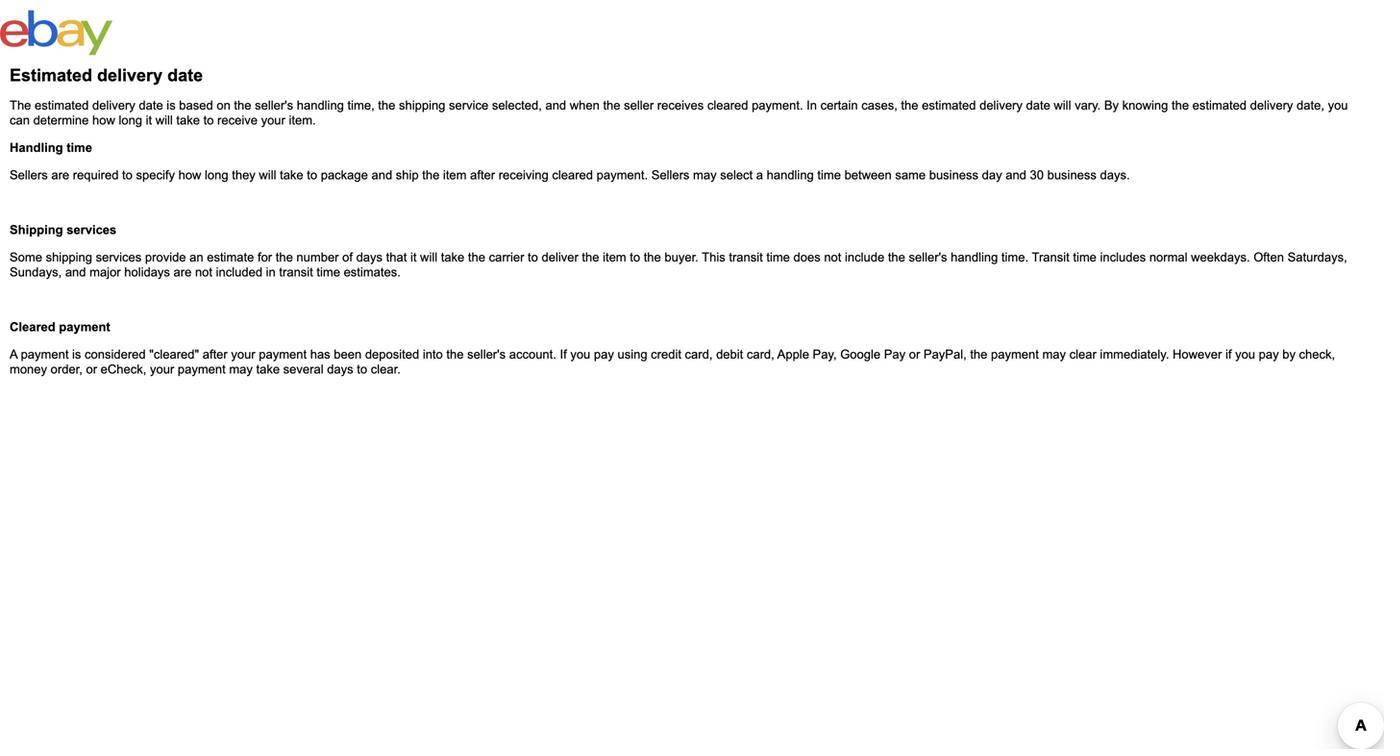 Task type: locate. For each thing, give the bounding box(es) containing it.
0 horizontal spatial shipping
[[46, 250, 92, 264]]

0 vertical spatial seller's
[[255, 98, 293, 113]]

transit right this
[[729, 250, 763, 264]]

to down based on the top left of the page
[[203, 113, 214, 127]]

days inside a payment is considered "cleared" after your payment has been deposited into the seller's account. if you pay using credit card, debit card, apple pay, google pay or paypal, the payment may clear immediately. however if you pay by check, money order, or echeck, your payment may take several days to clear.
[[327, 362, 354, 376]]

however
[[1173, 347, 1223, 362]]

your right '"cleared"'
[[231, 347, 255, 362]]

transit
[[729, 250, 763, 264], [279, 265, 313, 279]]

time down 'number'
[[317, 265, 340, 279]]

1 horizontal spatial is
[[167, 98, 176, 113]]

date left based on the top left of the page
[[139, 98, 163, 113]]

1 vertical spatial services
[[96, 250, 142, 264]]

0 vertical spatial it
[[146, 113, 152, 127]]

date
[[167, 65, 203, 85], [139, 98, 163, 113], [1027, 98, 1051, 113]]

seller's right "include"
[[909, 250, 948, 264]]

pay
[[594, 347, 614, 362], [1259, 347, 1280, 362]]

days up estimates.
[[356, 250, 383, 264]]

shipping inside some shipping services provide an estimate for the number of days that it will take the carrier to deliver the item to the buyer. this transit time does not include the seller's handling time. transit time includes normal weekdays. often saturdays, sundays, and major holidays are not included in transit time estimates.
[[46, 250, 92, 264]]

1 vertical spatial after
[[203, 347, 228, 362]]

1 horizontal spatial days
[[356, 250, 383, 264]]

is inside a payment is considered "cleared" after your payment has been deposited into the seller's account. if you pay using credit card, debit card, apple pay, google pay or paypal, the payment may clear immediately. however if you pay by check, money order, or echeck, your payment may take several days to clear.
[[72, 347, 81, 362]]

services
[[67, 223, 117, 237], [96, 250, 142, 264]]

0 horizontal spatial how
[[92, 113, 115, 127]]

cleared right 'receiving'
[[552, 168, 593, 182]]

card, right debit
[[747, 347, 775, 362]]

2 horizontal spatial estimated
[[1193, 98, 1247, 113]]

are down an
[[174, 265, 192, 279]]

cleared right receives
[[708, 98, 749, 113]]

1 vertical spatial seller's
[[909, 250, 948, 264]]

card, left debit
[[685, 347, 713, 362]]

service
[[449, 98, 489, 113]]

0 vertical spatial is
[[167, 98, 176, 113]]

shipping down shipping services
[[46, 250, 92, 264]]

and
[[546, 98, 567, 113], [372, 168, 393, 182], [1006, 168, 1027, 182], [65, 265, 86, 279]]

sellers are required to specify how long they will take to package and ship the item after receiving cleared payment. sellers may select a handling time between same business day and 30 business days.
[[10, 168, 1131, 182]]

1 horizontal spatial seller's
[[467, 347, 506, 362]]

the left carrier
[[468, 250, 486, 264]]

0 horizontal spatial estimated
[[35, 98, 89, 113]]

estimates.
[[344, 265, 401, 279]]

may left several
[[229, 362, 253, 376]]

1 horizontal spatial item
[[603, 250, 627, 264]]

estimated up "determine"
[[35, 98, 89, 113]]

that
[[386, 250, 407, 264]]

0 horizontal spatial are
[[51, 168, 69, 182]]

take left carrier
[[441, 250, 465, 264]]

sellers down 'the estimated delivery date is based on the seller's handling time, the shipping service selected, and when the seller receives cleared payment. in certain cases, the estimated delivery date will vary. by knowing the estimated delivery date, you can determine how long it will take to receive your item.'
[[652, 168, 690, 182]]

pay left by
[[1259, 347, 1280, 362]]

0 horizontal spatial is
[[72, 347, 81, 362]]

will left vary.
[[1054, 98, 1072, 113]]

are down handling time
[[51, 168, 69, 182]]

1 horizontal spatial may
[[693, 168, 717, 182]]

business right 30
[[1048, 168, 1097, 182]]

seller's inside some shipping services provide an estimate for the number of days that it will take the carrier to deliver the item to the buyer. this transit time does not include the seller's handling time. transit time includes normal weekdays. often saturdays, sundays, and major holidays are not included in transit time estimates.
[[909, 250, 948, 264]]

0 vertical spatial long
[[119, 113, 142, 127]]

knowing
[[1123, 98, 1169, 113]]

time.
[[1002, 250, 1029, 264]]

how right the specify on the left top of the page
[[178, 168, 201, 182]]

the right the deliver
[[582, 250, 600, 264]]

payment up money
[[21, 347, 69, 362]]

0 vertical spatial are
[[51, 168, 69, 182]]

0 horizontal spatial pay
[[594, 347, 614, 362]]

date left vary.
[[1027, 98, 1051, 113]]

item right the deliver
[[603, 250, 627, 264]]

and left 30
[[1006, 168, 1027, 182]]

sellers
[[10, 168, 48, 182], [652, 168, 690, 182]]

shipping left the service
[[399, 98, 446, 113]]

seller's left account.
[[467, 347, 506, 362]]

0 vertical spatial days
[[356, 250, 383, 264]]

2 pay from the left
[[1259, 347, 1280, 362]]

0 vertical spatial payment.
[[752, 98, 804, 113]]

normal
[[1150, 250, 1188, 264]]

0 horizontal spatial cleared
[[552, 168, 593, 182]]

0 horizontal spatial long
[[119, 113, 142, 127]]

1 vertical spatial is
[[72, 347, 81, 362]]

are
[[51, 168, 69, 182], [174, 265, 192, 279]]

2 vertical spatial seller's
[[467, 347, 506, 362]]

payment.
[[752, 98, 804, 113], [597, 168, 648, 182]]

1 horizontal spatial are
[[174, 265, 192, 279]]

after inside a payment is considered "cleared" after your payment has been deposited into the seller's account. if you pay using credit card, debit card, apple pay, google pay or paypal, the payment may clear immediately. however if you pay by check, money order, or echeck, your payment may take several days to clear.
[[203, 347, 228, 362]]

1 horizontal spatial not
[[824, 250, 842, 264]]

item right ship
[[443, 168, 467, 182]]

the right paypal,
[[971, 347, 988, 362]]

1 vertical spatial shipping
[[46, 250, 92, 264]]

package
[[321, 168, 368, 182]]

long down "estimated delivery date" at the top left of page
[[119, 113, 142, 127]]

payment. inside 'the estimated delivery date is based on the seller's handling time, the shipping service selected, and when the seller receives cleared payment. in certain cases, the estimated delivery date will vary. by knowing the estimated delivery date, you can determine how long it will take to receive your item.'
[[752, 98, 804, 113]]

been
[[334, 347, 362, 362]]

required
[[73, 168, 119, 182]]

a
[[10, 347, 17, 362]]

1 business from the left
[[930, 168, 979, 182]]

long
[[119, 113, 142, 127], [205, 168, 229, 182]]

payment. left the "in"
[[752, 98, 804, 113]]

shipping inside 'the estimated delivery date is based on the seller's handling time, the shipping service selected, and when the seller receives cleared payment. in certain cases, the estimated delivery date will vary. by knowing the estimated delivery date, you can determine how long it will take to receive your item.'
[[399, 98, 446, 113]]

1 pay from the left
[[594, 347, 614, 362]]

vary.
[[1075, 98, 1101, 113]]

1 vertical spatial payment.
[[597, 168, 648, 182]]

0 horizontal spatial your
[[150, 362, 174, 376]]

will right that
[[420, 250, 438, 264]]

1 horizontal spatial payment.
[[752, 98, 804, 113]]

1 horizontal spatial cleared
[[708, 98, 749, 113]]

0 vertical spatial cleared
[[708, 98, 749, 113]]

into
[[423, 347, 443, 362]]

days.
[[1101, 168, 1131, 182]]

include
[[845, 250, 885, 264]]

cases,
[[862, 98, 898, 113]]

0 horizontal spatial not
[[195, 265, 213, 279]]

1 horizontal spatial date
[[167, 65, 203, 85]]

payment. down seller at the top left of the page
[[597, 168, 648, 182]]

2 vertical spatial handling
[[951, 250, 999, 264]]

and inside some shipping services provide an estimate for the number of days that it will take the carrier to deliver the item to the buyer. this transit time does not include the seller's handling time. transit time includes normal weekdays. often saturdays, sundays, and major holidays are not included in transit time estimates.
[[65, 265, 86, 279]]

you inside 'the estimated delivery date is based on the seller's handling time, the shipping service selected, and when the seller receives cleared payment. in certain cases, the estimated delivery date will vary. by knowing the estimated delivery date, you can determine how long it will take to receive your item.'
[[1329, 98, 1349, 113]]

may left clear
[[1043, 347, 1067, 362]]

it inside 'the estimated delivery date is based on the seller's handling time, the shipping service selected, and when the seller receives cleared payment. in certain cases, the estimated delivery date will vary. by knowing the estimated delivery date, you can determine how long it will take to receive your item.'
[[146, 113, 152, 127]]

1 horizontal spatial or
[[909, 347, 921, 362]]

transit right in in the left top of the page
[[279, 265, 313, 279]]

2 horizontal spatial you
[[1329, 98, 1349, 113]]

30
[[1030, 168, 1044, 182]]

0 vertical spatial how
[[92, 113, 115, 127]]

0 vertical spatial shipping
[[399, 98, 446, 113]]

0 horizontal spatial handling
[[297, 98, 344, 113]]

1 card, from the left
[[685, 347, 713, 362]]

3 estimated from the left
[[1193, 98, 1247, 113]]

0 vertical spatial handling
[[297, 98, 344, 113]]

1 horizontal spatial it
[[411, 250, 417, 264]]

after left 'receiving'
[[470, 168, 495, 182]]

1 horizontal spatial pay
[[1259, 347, 1280, 362]]

after
[[470, 168, 495, 182], [203, 347, 228, 362]]

1 vertical spatial long
[[205, 168, 229, 182]]

1 horizontal spatial sellers
[[652, 168, 690, 182]]

take down based on the top left of the page
[[176, 113, 200, 127]]

not
[[824, 250, 842, 264], [195, 265, 213, 279]]

1 horizontal spatial after
[[470, 168, 495, 182]]

the right cases,
[[902, 98, 919, 113]]

take left several
[[256, 362, 280, 376]]

shipping
[[399, 98, 446, 113], [46, 250, 92, 264]]

2 horizontal spatial your
[[261, 113, 285, 127]]

after right '"cleared"'
[[203, 347, 228, 362]]

handling left time. on the right of the page
[[951, 250, 999, 264]]

will
[[1054, 98, 1072, 113], [156, 113, 173, 127], [259, 168, 276, 182], [420, 250, 438, 264]]

0 horizontal spatial sellers
[[10, 168, 48, 182]]

your
[[261, 113, 285, 127], [231, 347, 255, 362], [150, 362, 174, 376]]

your left item.
[[261, 113, 285, 127]]

0 horizontal spatial may
[[229, 362, 253, 376]]

day
[[982, 168, 1003, 182]]

a payment is considered "cleared" after your payment has been deposited into the seller's account. if you pay using credit card, debit card, apple pay, google pay or paypal, the payment may clear immediately. however if you pay by check, money order, or echeck, your payment may take several days to clear.
[[10, 347, 1336, 376]]

cleared payment
[[10, 320, 110, 334]]

debit
[[717, 347, 744, 362]]

payment up considered at the top of the page
[[59, 320, 110, 334]]

2 estimated from the left
[[922, 98, 977, 113]]

0 vertical spatial item
[[443, 168, 467, 182]]

is up order,
[[72, 347, 81, 362]]

handling right a
[[767, 168, 814, 182]]

"cleared"
[[149, 347, 199, 362]]

1 vertical spatial are
[[174, 265, 192, 279]]

1 horizontal spatial shipping
[[399, 98, 446, 113]]

delivery left the date,
[[1251, 98, 1294, 113]]

1 vertical spatial days
[[327, 362, 354, 376]]

cleared inside 'the estimated delivery date is based on the seller's handling time, the shipping service selected, and when the seller receives cleared payment. in certain cases, the estimated delivery date will vary. by knowing the estimated delivery date, you can determine how long it will take to receive your item.'
[[708, 98, 749, 113]]

1 horizontal spatial card,
[[747, 347, 775, 362]]

handling
[[297, 98, 344, 113], [767, 168, 814, 182], [951, 250, 999, 264]]

2 horizontal spatial handling
[[951, 250, 999, 264]]

sellers down handling
[[10, 168, 48, 182]]

take inside 'the estimated delivery date is based on the seller's handling time, the shipping service selected, and when the seller receives cleared payment. in certain cases, the estimated delivery date will vary. by knowing the estimated delivery date, you can determine how long it will take to receive your item.'
[[176, 113, 200, 127]]

take right they on the left top
[[280, 168, 304, 182]]

1 horizontal spatial how
[[178, 168, 201, 182]]

estimated
[[10, 65, 92, 85]]

it
[[146, 113, 152, 127], [411, 250, 417, 264]]

this
[[702, 250, 726, 264]]

not down an
[[195, 265, 213, 279]]

pay left the "using"
[[594, 347, 614, 362]]

or right the pay
[[909, 347, 921, 362]]

2 business from the left
[[1048, 168, 1097, 182]]

business left day
[[930, 168, 979, 182]]

shipping
[[10, 223, 63, 237]]

days down been
[[327, 362, 354, 376]]

the right into
[[447, 347, 464, 362]]

is left based on the top left of the page
[[167, 98, 176, 113]]

0 vertical spatial after
[[470, 168, 495, 182]]

and left when at the top left of the page
[[546, 98, 567, 113]]

seller's up item.
[[255, 98, 293, 113]]

it right that
[[411, 250, 417, 264]]

0 horizontal spatial business
[[930, 168, 979, 182]]

1 horizontal spatial transit
[[729, 250, 763, 264]]

0 vertical spatial services
[[67, 223, 117, 237]]

by
[[1105, 98, 1119, 113]]

time right transit
[[1074, 250, 1097, 264]]

may
[[693, 168, 717, 182], [1043, 347, 1067, 362], [229, 362, 253, 376]]

estimated delivery date
[[10, 65, 203, 85]]

includes
[[1101, 250, 1147, 264]]

on
[[217, 98, 231, 113]]

same
[[896, 168, 926, 182]]

1 vertical spatial item
[[603, 250, 627, 264]]

time
[[67, 140, 92, 155], [818, 168, 841, 182], [767, 250, 790, 264], [1074, 250, 1097, 264], [317, 265, 340, 279]]

2 horizontal spatial seller's
[[909, 250, 948, 264]]

card,
[[685, 347, 713, 362], [747, 347, 775, 362]]

may left select
[[693, 168, 717, 182]]

estimated right knowing
[[1193, 98, 1247, 113]]

and left major
[[65, 265, 86, 279]]

when
[[570, 98, 600, 113]]

how right "determine"
[[92, 113, 115, 127]]

estimated
[[35, 98, 89, 113], [922, 98, 977, 113], [1193, 98, 1247, 113]]

payment up several
[[259, 347, 307, 362]]

time,
[[348, 98, 375, 113]]

2 horizontal spatial may
[[1043, 347, 1067, 362]]

not right does
[[824, 250, 842, 264]]

check,
[[1300, 347, 1336, 362]]

1 horizontal spatial estimated
[[922, 98, 977, 113]]

1 horizontal spatial business
[[1048, 168, 1097, 182]]

in
[[266, 265, 276, 279]]

to
[[203, 113, 214, 127], [122, 168, 133, 182], [307, 168, 317, 182], [528, 250, 538, 264], [630, 250, 641, 264], [357, 362, 367, 376]]

the right when at the top left of the page
[[603, 98, 621, 113]]

estimated right cases,
[[922, 98, 977, 113]]

0 horizontal spatial card,
[[685, 347, 713, 362]]

how
[[92, 113, 115, 127], [178, 168, 201, 182]]

0 horizontal spatial after
[[203, 347, 228, 362]]

days inside some shipping services provide an estimate for the number of days that it will take the carrier to deliver the item to the buyer. this transit time does not include the seller's handling time. transit time includes normal weekdays. often saturdays, sundays, and major holidays are not included in transit time estimates.
[[356, 250, 383, 264]]

to down been
[[357, 362, 367, 376]]

to inside 'the estimated delivery date is based on the seller's handling time, the shipping service selected, and when the seller receives cleared payment. in certain cases, the estimated delivery date will vary. by knowing the estimated delivery date, you can determine how long it will take to receive your item.'
[[203, 113, 214, 127]]

handling up item.
[[297, 98, 344, 113]]

1 vertical spatial handling
[[767, 168, 814, 182]]

0 horizontal spatial seller's
[[255, 98, 293, 113]]

cleared
[[708, 98, 749, 113], [552, 168, 593, 182]]

long left they on the left top
[[205, 168, 229, 182]]

seller's
[[255, 98, 293, 113], [909, 250, 948, 264], [467, 347, 506, 362]]

an
[[190, 250, 204, 264]]

in
[[807, 98, 817, 113]]

date up based on the top left of the page
[[167, 65, 203, 85]]

0 horizontal spatial days
[[327, 362, 354, 376]]

days
[[356, 250, 383, 264], [327, 362, 354, 376]]

1 vertical spatial it
[[411, 250, 417, 264]]

your down '"cleared"'
[[150, 362, 174, 376]]

0 horizontal spatial it
[[146, 113, 152, 127]]

or right order,
[[86, 362, 97, 376]]

google
[[841, 347, 881, 362]]

it up the specify on the left top of the page
[[146, 113, 152, 127]]



Task type: describe. For each thing, give the bounding box(es) containing it.
are inside some shipping services provide an estimate for the number of days that it will take the carrier to deliver the item to the buyer. this transit time does not include the seller's handling time. transit time includes normal weekdays. often saturdays, sundays, and major holidays are not included in transit time estimates.
[[174, 265, 192, 279]]

number
[[297, 250, 339, 264]]

your inside 'the estimated delivery date is based on the seller's handling time, the shipping service selected, and when the seller receives cleared payment. in certain cases, the estimated delivery date will vary. by knowing the estimated delivery date, you can determine how long it will take to receive your item.'
[[261, 113, 285, 127]]

will inside some shipping services provide an estimate for the number of days that it will take the carrier to deliver the item to the buyer. this transit time does not include the seller's handling time. transit time includes normal weekdays. often saturdays, sundays, and major holidays are not included in transit time estimates.
[[420, 250, 438, 264]]

carrier
[[489, 250, 525, 264]]

seller's inside 'the estimated delivery date is based on the seller's handling time, the shipping service selected, and when the seller receives cleared payment. in certain cases, the estimated delivery date will vary. by knowing the estimated delivery date, you can determine how long it will take to receive your item.'
[[255, 98, 293, 113]]

payment down '"cleared"'
[[178, 362, 226, 376]]

1 horizontal spatial long
[[205, 168, 229, 182]]

date,
[[1297, 98, 1325, 113]]

delivery down "estimated delivery date" at the top left of page
[[92, 98, 135, 113]]

long inside 'the estimated delivery date is based on the seller's handling time, the shipping service selected, and when the seller receives cleared payment. in certain cases, the estimated delivery date will vary. by knowing the estimated delivery date, you can determine how long it will take to receive your item.'
[[119, 113, 142, 127]]

time left does
[[767, 250, 790, 264]]

credit
[[651, 347, 682, 362]]

0 horizontal spatial payment.
[[597, 168, 648, 182]]

item inside some shipping services provide an estimate for the number of days that it will take the carrier to deliver the item to the buyer. this transit time does not include the seller's handling time. transit time includes normal weekdays. often saturdays, sundays, and major holidays are not included in transit time estimates.
[[603, 250, 627, 264]]

and left ship
[[372, 168, 393, 182]]

to left package
[[307, 168, 317, 182]]

receive
[[217, 113, 258, 127]]

some shipping services provide an estimate for the number of days that it will take the carrier to deliver the item to the buyer. this transit time does not include the seller's handling time. transit time includes normal weekdays. often saturdays, sundays, and major holidays are not included in transit time estimates.
[[10, 250, 1348, 279]]

to left the buyer.
[[630, 250, 641, 264]]

receives
[[658, 98, 704, 113]]

to inside a payment is considered "cleared" after your payment has been deposited into the seller's account. if you pay using credit card, debit card, apple pay, google pay or paypal, the payment may clear immediately. however if you pay by check, money order, or echeck, your payment may take several days to clear.
[[357, 362, 367, 376]]

1 estimated from the left
[[35, 98, 89, 113]]

0 horizontal spatial transit
[[279, 265, 313, 279]]

1 vertical spatial cleared
[[552, 168, 593, 182]]

deposited
[[365, 347, 419, 362]]

the right ship
[[422, 168, 440, 182]]

if
[[1226, 347, 1232, 362]]

for
[[258, 250, 272, 264]]

payment left clear
[[991, 347, 1039, 362]]

the right for
[[276, 250, 293, 264]]

1 horizontal spatial handling
[[767, 168, 814, 182]]

account.
[[509, 347, 557, 362]]

several
[[283, 362, 324, 376]]

based
[[179, 98, 213, 113]]

receiving
[[499, 168, 549, 182]]

seller's inside a payment is considered "cleared" after your payment has been deposited into the seller's account. if you pay using credit card, debit card, apple pay, google pay or paypal, the payment may clear immediately. however if you pay by check, money order, or echeck, your payment may take several days to clear.
[[467, 347, 506, 362]]

can
[[10, 113, 30, 127]]

the left the buyer.
[[644, 250, 661, 264]]

1 horizontal spatial your
[[231, 347, 255, 362]]

delivery up day
[[980, 98, 1023, 113]]

to left the specify on the left top of the page
[[122, 168, 133, 182]]

handling time
[[10, 140, 92, 155]]

using
[[618, 347, 648, 362]]

services inside some shipping services provide an estimate for the number of days that it will take the carrier to deliver the item to the buyer. this transit time does not include the seller's handling time. transit time includes normal weekdays. often saturdays, sundays, and major holidays are not included in transit time estimates.
[[96, 250, 142, 264]]

shipping services
[[10, 223, 117, 237]]

between
[[845, 168, 892, 182]]

to right carrier
[[528, 250, 538, 264]]

major
[[90, 265, 121, 279]]

handling
[[10, 140, 63, 155]]

a
[[757, 168, 764, 182]]

handling inside 'the estimated delivery date is based on the seller's handling time, the shipping service selected, and when the seller receives cleared payment. in certain cases, the estimated delivery date will vary. by knowing the estimated delivery date, you can determine how long it will take to receive your item.'
[[297, 98, 344, 113]]

paypal,
[[924, 347, 967, 362]]

the right "include"
[[888, 250, 906, 264]]

take inside some shipping services provide an estimate for the number of days that it will take the carrier to deliver the item to the buyer. this transit time does not include the seller's handling time. transit time includes normal weekdays. often saturdays, sundays, and major holidays are not included in transit time estimates.
[[441, 250, 465, 264]]

0 horizontal spatial or
[[86, 362, 97, 376]]

echeck,
[[101, 362, 147, 376]]

certain
[[821, 98, 858, 113]]

clear
[[1070, 347, 1097, 362]]

sundays,
[[10, 265, 62, 279]]

will up the specify on the left top of the page
[[156, 113, 173, 127]]

ship
[[396, 168, 419, 182]]

item.
[[289, 113, 316, 127]]

the right time,
[[378, 98, 396, 113]]

2 horizontal spatial date
[[1027, 98, 1051, 113]]

of
[[342, 250, 353, 264]]

time up required
[[67, 140, 92, 155]]

often
[[1254, 250, 1285, 264]]

provide
[[145, 250, 186, 264]]

the estimated delivery date is based on the seller's handling time, the shipping service selected, and when the seller receives cleared payment. in certain cases, the estimated delivery date will vary. by knowing the estimated delivery date, you can determine how long it will take to receive your item.
[[10, 98, 1349, 127]]

how inside 'the estimated delivery date is based on the seller's handling time, the shipping service selected, and when the seller receives cleared payment. in certain cases, the estimated delivery date will vary. by knowing the estimated delivery date, you can determine how long it will take to receive your item.'
[[92, 113, 115, 127]]

does
[[794, 250, 821, 264]]

weekdays.
[[1192, 250, 1251, 264]]

1 sellers from the left
[[10, 168, 48, 182]]

cleared
[[10, 320, 55, 334]]

some
[[10, 250, 42, 264]]

is inside 'the estimated delivery date is based on the seller's handling time, the shipping service selected, and when the seller receives cleared payment. in certain cases, the estimated delivery date will vary. by knowing the estimated delivery date, you can determine how long it will take to receive your item.'
[[167, 98, 176, 113]]

the up receive
[[234, 98, 251, 113]]

estimate
[[207, 250, 254, 264]]

if
[[560, 347, 567, 362]]

buyer.
[[665, 250, 699, 264]]

1 horizontal spatial you
[[1236, 347, 1256, 362]]

the
[[10, 98, 31, 113]]

time left between
[[818, 168, 841, 182]]

selected,
[[492, 98, 542, 113]]

pay
[[884, 347, 906, 362]]

determine
[[33, 113, 89, 127]]

order,
[[51, 362, 83, 376]]

specify
[[136, 168, 175, 182]]

0 horizontal spatial date
[[139, 98, 163, 113]]

ebay home image
[[0, 10, 113, 56]]

by
[[1283, 347, 1296, 362]]

they
[[232, 168, 256, 182]]

the right knowing
[[1172, 98, 1190, 113]]

delivery right "estimated"
[[97, 65, 163, 85]]

has
[[310, 347, 331, 362]]

2 card, from the left
[[747, 347, 775, 362]]

it inside some shipping services provide an estimate for the number of days that it will take the carrier to deliver the item to the buyer. this transit time does not include the seller's handling time. transit time includes normal weekdays. often saturdays, sundays, and major holidays are not included in transit time estimates.
[[411, 250, 417, 264]]

considered
[[85, 347, 146, 362]]

0 horizontal spatial you
[[571, 347, 591, 362]]

seller
[[624, 98, 654, 113]]

handling inside some shipping services provide an estimate for the number of days that it will take the carrier to deliver the item to the buyer. this transit time does not include the seller's handling time. transit time includes normal weekdays. often saturdays, sundays, and major holidays are not included in transit time estimates.
[[951, 250, 999, 264]]

apple
[[778, 347, 810, 362]]

transit
[[1032, 250, 1070, 264]]

1 vertical spatial how
[[178, 168, 201, 182]]

money
[[10, 362, 47, 376]]

take inside a payment is considered "cleared" after your payment has been deposited into the seller's account. if you pay using credit card, debit card, apple pay, google pay or paypal, the payment may clear immediately. however if you pay by check, money order, or echeck, your payment may take several days to clear.
[[256, 362, 280, 376]]

saturdays,
[[1288, 250, 1348, 264]]

included
[[216, 265, 263, 279]]

pay,
[[813, 347, 837, 362]]

2 sellers from the left
[[652, 168, 690, 182]]

deliver
[[542, 250, 579, 264]]

holidays
[[124, 265, 170, 279]]

0 horizontal spatial item
[[443, 168, 467, 182]]

select
[[720, 168, 753, 182]]

clear.
[[371, 362, 401, 376]]

immediately.
[[1101, 347, 1170, 362]]

will right they on the left top
[[259, 168, 276, 182]]

and inside 'the estimated delivery date is based on the seller's handling time, the shipping service selected, and when the seller receives cleared payment. in certain cases, the estimated delivery date will vary. by knowing the estimated delivery date, you can determine how long it will take to receive your item.'
[[546, 98, 567, 113]]



Task type: vqa. For each thing, say whether or not it's contained in the screenshot.
the bottom Days
yes



